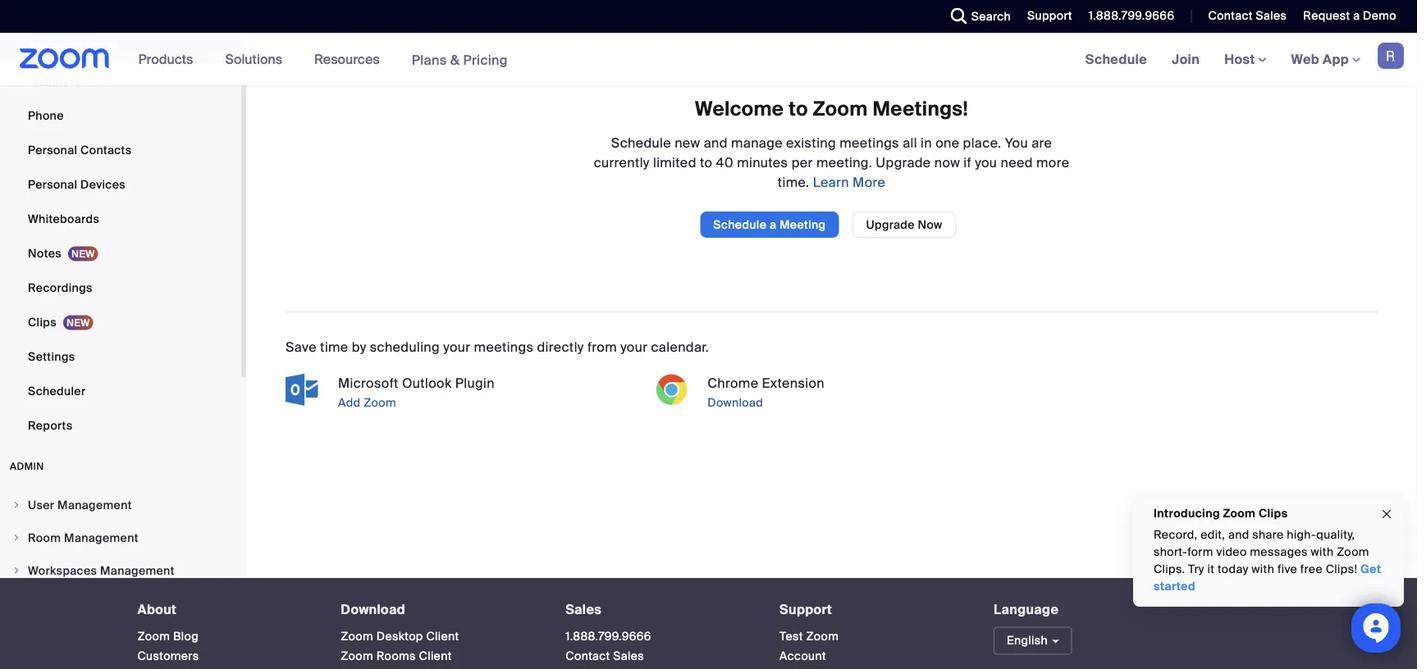 Task type: describe. For each thing, give the bounding box(es) containing it.
english button
[[994, 627, 1072, 655]]

admin
[[10, 460, 44, 473]]

are
[[1032, 134, 1052, 151]]

0 vertical spatial sales
[[1256, 8, 1287, 23]]

workspaces management menu item
[[0, 556, 241, 587]]

place.
[[963, 134, 1001, 151]]

welcome
[[695, 96, 784, 121]]

products
[[138, 50, 193, 68]]

get started link
[[1154, 562, 1381, 595]]

quality,
[[1316, 528, 1355, 543]]

room
[[28, 531, 61, 546]]

you
[[975, 154, 997, 171]]

schedule link
[[1073, 33, 1160, 85]]

scheduler
[[28, 384, 86, 399]]

zoom inside microsoft outlook plugin add zoom
[[364, 395, 396, 410]]

microsoft outlook plugin add zoom
[[338, 374, 495, 410]]

banner containing products
[[0, 33, 1417, 87]]

management for workspaces management
[[100, 563, 175, 579]]

schedule new and manage existing meetings all in one place. you are currently limited to 40 minutes per meeting. upgrade now if you need more time.
[[594, 134, 1070, 191]]

pricing
[[463, 51, 508, 68]]

more
[[853, 173, 886, 191]]

demo
[[1363, 8, 1397, 23]]

a for schedule
[[770, 217, 776, 232]]

record, edit, and share high-quality, short-form video messages with zoom clips. try it today with five free clips!
[[1154, 528, 1369, 577]]

form
[[1188, 545, 1213, 560]]

request
[[1303, 8, 1350, 23]]

management for room management
[[64, 531, 139, 546]]

search
[[971, 9, 1011, 24]]

introducing zoom clips
[[1154, 506, 1288, 521]]

zoom logo image
[[20, 48, 110, 69]]

all
[[903, 134, 917, 151]]

by
[[352, 338, 366, 356]]

one
[[936, 134, 960, 151]]

short-
[[1154, 545, 1188, 560]]

contact sales
[[1208, 8, 1287, 23]]

1 vertical spatial clips
[[1259, 506, 1288, 521]]

0 vertical spatial with
[[1311, 545, 1334, 560]]

host button
[[1224, 50, 1267, 68]]

and for manage
[[704, 134, 728, 151]]

a for request
[[1353, 8, 1360, 23]]

schedule a meeting
[[713, 217, 826, 232]]

download inside the chrome extension download
[[708, 395, 763, 410]]

devices
[[80, 177, 126, 192]]

zoom desktop client zoom rooms client
[[341, 629, 459, 664]]

existing
[[786, 134, 836, 151]]

add
[[338, 395, 361, 410]]

get
[[1361, 562, 1381, 577]]

upgrade now
[[866, 217, 943, 232]]

zoom desktop client link
[[341, 629, 459, 645]]

1.888.799.9666 for 1.888.799.9666 contact sales
[[566, 629, 651, 645]]

now
[[934, 154, 960, 171]]

now
[[918, 217, 943, 232]]

zoom up existing
[[813, 96, 868, 121]]

microsoft
[[338, 374, 399, 392]]

clips!
[[1326, 562, 1358, 577]]

customers
[[137, 649, 199, 664]]

extension
[[762, 374, 825, 392]]

upgrade now button
[[852, 212, 957, 238]]

personal contacts
[[28, 142, 132, 158]]

free
[[1300, 562, 1323, 577]]

recordings link
[[0, 272, 241, 304]]

side navigation navigation
[[0, 0, 246, 670]]

phone link
[[0, 99, 241, 132]]

zoom left desktop
[[341, 629, 373, 645]]

admin menu menu
[[0, 490, 241, 670]]

from
[[587, 338, 617, 356]]

management for user management
[[57, 498, 132, 513]]

chrome extension download
[[708, 374, 825, 410]]

plans
[[412, 51, 447, 68]]

zoom up edit,
[[1223, 506, 1256, 521]]

host
[[1224, 50, 1258, 68]]

need
[[1001, 154, 1033, 171]]

learn more link
[[809, 173, 886, 191]]

recordings
[[28, 280, 93, 295]]

zoom rooms client link
[[341, 649, 452, 664]]

to inside schedule new and manage existing meetings all in one place. you are currently limited to 40 minutes per meeting. upgrade now if you need more time.
[[700, 154, 713, 171]]

solutions
[[225, 50, 282, 68]]

1.888.799.9666 for 1.888.799.9666
[[1089, 8, 1175, 23]]

web
[[1291, 50, 1320, 68]]

meetings for existing
[[840, 134, 899, 151]]

blog
[[173, 629, 199, 645]]

scheduling
[[370, 338, 440, 356]]

started
[[1154, 579, 1196, 595]]

clips link
[[0, 306, 241, 339]]

and for share
[[1228, 528, 1249, 543]]

phone
[[28, 108, 64, 123]]

clips inside personal menu menu
[[28, 315, 57, 330]]

schedule a meeting button
[[700, 212, 839, 238]]

new
[[675, 134, 700, 151]]

1 vertical spatial download
[[341, 601, 405, 619]]

test zoom link
[[780, 629, 839, 645]]

1 your from the left
[[443, 338, 471, 356]]

desktop
[[376, 629, 423, 645]]

webinars link
[[0, 65, 241, 98]]

five
[[1278, 562, 1297, 577]]

directly
[[537, 338, 584, 356]]

resources button
[[314, 33, 387, 85]]

products button
[[138, 33, 201, 85]]

room management menu item
[[0, 523, 241, 554]]

product information navigation
[[126, 33, 520, 87]]



Task type: vqa. For each thing, say whether or not it's contained in the screenshot.


Task type: locate. For each thing, give the bounding box(es) containing it.
2 horizontal spatial sales
[[1256, 8, 1287, 23]]

search button
[[939, 0, 1015, 33]]

1 right image from the top
[[11, 501, 21, 510]]

0 horizontal spatial clips
[[28, 315, 57, 330]]

1.888.799.9666 button up schedule link
[[1089, 8, 1175, 23]]

notes link
[[0, 237, 241, 270]]

meetings inside schedule new and manage existing meetings all in one place. you are currently limited to 40 minutes per meeting. upgrade now if you need more time.
[[840, 134, 899, 151]]

manage
[[731, 134, 783, 151]]

0 horizontal spatial 1.888.799.9666
[[566, 629, 651, 645]]

client right rooms
[[419, 649, 452, 664]]

web app
[[1291, 50, 1349, 68]]

a left demo
[[1353, 8, 1360, 23]]

1 vertical spatial sales
[[566, 601, 602, 619]]

personal
[[28, 142, 77, 158], [28, 177, 77, 192]]

personal menu menu
[[0, 0, 241, 444]]

2 your from the left
[[620, 338, 648, 356]]

0 vertical spatial schedule
[[1085, 50, 1147, 68]]

schedule inside schedule new and manage existing meetings all in one place. you are currently limited to 40 minutes per meeting. upgrade now if you need more time.
[[611, 134, 671, 151]]

1 vertical spatial and
[[1228, 528, 1249, 543]]

plans & pricing
[[412, 51, 508, 68]]

1 vertical spatial meetings
[[474, 338, 534, 356]]

1 vertical spatial upgrade
[[866, 217, 915, 232]]

whiteboards
[[28, 211, 99, 226]]

sales inside 1.888.799.9666 contact sales
[[613, 649, 644, 664]]

0 vertical spatial management
[[57, 498, 132, 513]]

2 vertical spatial schedule
[[713, 217, 767, 232]]

minutes
[[737, 154, 788, 171]]

schedule inside 'meetings' "navigation"
[[1085, 50, 1147, 68]]

add zoom link
[[335, 393, 639, 413]]

0 vertical spatial download link
[[704, 393, 1008, 413]]

0 horizontal spatial to
[[700, 154, 713, 171]]

a
[[1353, 8, 1360, 23], [770, 217, 776, 232]]

download link down extension
[[704, 393, 1008, 413]]

schedule left join 'link'
[[1085, 50, 1147, 68]]

if
[[964, 154, 972, 171]]

learn more
[[809, 173, 886, 191]]

0 vertical spatial right image
[[11, 501, 21, 510]]

you
[[1005, 134, 1028, 151]]

solutions button
[[225, 33, 290, 85]]

0 horizontal spatial and
[[704, 134, 728, 151]]

per
[[792, 154, 813, 171]]

schedule left the meeting
[[713, 217, 767, 232]]

request a demo
[[1303, 8, 1397, 23]]

join
[[1172, 50, 1200, 68]]

right image down right icon at the left
[[11, 566, 21, 576]]

zoom inside test zoom account
[[806, 629, 839, 645]]

client
[[426, 629, 459, 645], [419, 649, 452, 664]]

zoom inside record, edit, and share high-quality, short-form video messages with zoom clips. try it today with five free clips!
[[1337, 545, 1369, 560]]

to left 40 on the right of the page
[[700, 154, 713, 171]]

support
[[1027, 8, 1072, 23], [780, 601, 832, 619]]

introducing
[[1154, 506, 1220, 521]]

0 horizontal spatial download link
[[341, 601, 405, 619]]

2 horizontal spatial schedule
[[1085, 50, 1147, 68]]

account
[[780, 649, 826, 664]]

2 vertical spatial sales
[[613, 649, 644, 664]]

right image
[[11, 533, 21, 543]]

with down messages
[[1252, 562, 1275, 577]]

2 vertical spatial management
[[100, 563, 175, 579]]

schedule for schedule new and manage existing meetings all in one place. you are currently limited to 40 minutes per meeting. upgrade now if you need more time.
[[611, 134, 671, 151]]

1 vertical spatial personal
[[28, 177, 77, 192]]

1 horizontal spatial and
[[1228, 528, 1249, 543]]

meetings for your
[[474, 338, 534, 356]]

1 horizontal spatial contact
[[1208, 8, 1253, 23]]

zoom blog customers
[[137, 629, 199, 664]]

0 horizontal spatial your
[[443, 338, 471, 356]]

schedule up currently
[[611, 134, 671, 151]]

0 horizontal spatial a
[[770, 217, 776, 232]]

messages
[[1250, 545, 1308, 560]]

customers link
[[137, 649, 199, 664]]

upgrade left now
[[866, 217, 915, 232]]

and up 40 on the right of the page
[[704, 134, 728, 151]]

meeting
[[780, 217, 826, 232]]

download up desktop
[[341, 601, 405, 619]]

and
[[704, 134, 728, 151], [1228, 528, 1249, 543]]

save time by scheduling your meetings directly from your calendar.
[[286, 338, 709, 356]]

outlook
[[402, 374, 452, 392]]

plugin
[[455, 374, 495, 392]]

0 vertical spatial client
[[426, 629, 459, 645]]

contact up host
[[1208, 8, 1253, 23]]

account link
[[780, 649, 826, 664]]

0 vertical spatial 1.888.799.9666
[[1089, 8, 1175, 23]]

and inside record, edit, and share high-quality, short-form video messages with zoom clips. try it today with five free clips!
[[1228, 528, 1249, 543]]

learn
[[813, 173, 849, 191]]

close image
[[1380, 505, 1393, 524]]

0 horizontal spatial support
[[780, 601, 832, 619]]

clips up share
[[1259, 506, 1288, 521]]

your up plugin
[[443, 338, 471, 356]]

contact down 1.888.799.9666 link on the left of page
[[566, 649, 610, 664]]

1.888.799.9666 link
[[566, 629, 651, 645]]

management up room management
[[57, 498, 132, 513]]

your
[[443, 338, 471, 356], [620, 338, 648, 356]]

meetings up plugin
[[474, 338, 534, 356]]

banner
[[0, 33, 1417, 87]]

0 vertical spatial contact
[[1208, 8, 1253, 23]]

upgrade down all
[[876, 154, 931, 171]]

sales up 1.888.799.9666 link on the left of page
[[566, 601, 602, 619]]

currently
[[594, 154, 650, 171]]

0 horizontal spatial contact
[[566, 649, 610, 664]]

personal down phone
[[28, 142, 77, 158]]

1 horizontal spatial 1.888.799.9666
[[1089, 8, 1175, 23]]

clips up settings
[[28, 315, 57, 330]]

1 horizontal spatial with
[[1311, 545, 1334, 560]]

1.888.799.9666 button up 'join'
[[1076, 0, 1179, 33]]

1 horizontal spatial support
[[1027, 8, 1072, 23]]

1 vertical spatial to
[[700, 154, 713, 171]]

video
[[1217, 545, 1247, 560]]

management down 'room management' menu item
[[100, 563, 175, 579]]

calendar.
[[651, 338, 709, 356]]

1 vertical spatial 1.888.799.9666
[[566, 629, 651, 645]]

right image
[[11, 501, 21, 510], [11, 566, 21, 576]]

right image inside workspaces management menu item
[[11, 566, 21, 576]]

0 vertical spatial personal
[[28, 142, 77, 158]]

settings link
[[0, 341, 241, 373]]

workspaces
[[28, 563, 97, 579]]

user management menu item
[[0, 490, 241, 521]]

1.888.799.9666 inside button
[[1089, 8, 1175, 23]]

1 horizontal spatial sales
[[613, 649, 644, 664]]

and up the video
[[1228, 528, 1249, 543]]

room management
[[28, 531, 139, 546]]

personal up whiteboards
[[28, 177, 77, 192]]

0 vertical spatial meetings
[[840, 134, 899, 151]]

right image inside user management menu item
[[11, 501, 21, 510]]

personal devices link
[[0, 168, 241, 201]]

1 horizontal spatial download
[[708, 395, 763, 410]]

0 horizontal spatial with
[[1252, 562, 1275, 577]]

support right search
[[1027, 8, 1072, 23]]

1.888.799.9666 down sales link
[[566, 629, 651, 645]]

contact inside 1.888.799.9666 contact sales
[[566, 649, 610, 664]]

high-
[[1287, 528, 1316, 543]]

0 vertical spatial to
[[789, 96, 808, 121]]

with up free
[[1311, 545, 1334, 560]]

zoom left rooms
[[341, 649, 373, 664]]

request a demo link
[[1291, 0, 1417, 33], [1303, 8, 1397, 23]]

a left the meeting
[[770, 217, 776, 232]]

zoom up clips!
[[1337, 545, 1369, 560]]

0 vertical spatial clips
[[28, 315, 57, 330]]

reports
[[28, 418, 73, 433]]

0 vertical spatial upgrade
[[876, 154, 931, 171]]

meetings navigation
[[1073, 33, 1417, 87]]

0 horizontal spatial meetings
[[474, 338, 534, 356]]

download down chrome
[[708, 395, 763, 410]]

more
[[1036, 154, 1070, 171]]

and inside schedule new and manage existing meetings all in one place. you are currently limited to 40 minutes per meeting. upgrade now if you need more time.
[[704, 134, 728, 151]]

clips.
[[1154, 562, 1185, 577]]

personal devices
[[28, 177, 126, 192]]

0 horizontal spatial schedule
[[611, 134, 671, 151]]

time
[[320, 338, 348, 356]]

contact
[[1208, 8, 1253, 23], [566, 649, 610, 664]]

1.888.799.9666 up schedule link
[[1089, 8, 1175, 23]]

1 vertical spatial right image
[[11, 566, 21, 576]]

management up workspaces management
[[64, 531, 139, 546]]

upgrade inside button
[[866, 217, 915, 232]]

2 personal from the top
[[28, 177, 77, 192]]

a inside button
[[770, 217, 776, 232]]

sales down 1.888.799.9666 link on the left of page
[[613, 649, 644, 664]]

right image left user
[[11, 501, 21, 510]]

personal for personal contacts
[[28, 142, 77, 158]]

1 vertical spatial a
[[770, 217, 776, 232]]

1 vertical spatial contact
[[566, 649, 610, 664]]

right image for workspaces management
[[11, 566, 21, 576]]

1 horizontal spatial to
[[789, 96, 808, 121]]

1 personal from the top
[[28, 142, 77, 158]]

workspaces management
[[28, 563, 175, 579]]

test
[[780, 629, 803, 645]]

with
[[1311, 545, 1334, 560], [1252, 562, 1275, 577]]

zoom blog link
[[137, 629, 199, 645]]

zoom down the microsoft
[[364, 395, 396, 410]]

sales up host 'dropdown button'
[[1256, 8, 1287, 23]]

today
[[1218, 562, 1249, 577]]

contact sales link
[[1196, 0, 1291, 33], [1208, 8, 1287, 23], [566, 649, 644, 664]]

about link
[[137, 601, 177, 619]]

profile picture image
[[1378, 43, 1404, 69]]

zoom inside zoom blog customers
[[137, 629, 170, 645]]

rooms
[[376, 649, 416, 664]]

1 vertical spatial client
[[419, 649, 452, 664]]

1 horizontal spatial clips
[[1259, 506, 1288, 521]]

0 horizontal spatial sales
[[566, 601, 602, 619]]

1 horizontal spatial a
[[1353, 8, 1360, 23]]

user
[[28, 498, 54, 513]]

1 vertical spatial download link
[[341, 601, 405, 619]]

to up existing
[[789, 96, 808, 121]]

1 horizontal spatial meetings
[[840, 134, 899, 151]]

try
[[1188, 562, 1204, 577]]

0 vertical spatial support
[[1027, 8, 1072, 23]]

1 vertical spatial support
[[780, 601, 832, 619]]

client right desktop
[[426, 629, 459, 645]]

support up test zoom 'link'
[[780, 601, 832, 619]]

welcome to zoom meetings!
[[695, 96, 968, 121]]

meeting.
[[816, 154, 872, 171]]

0 vertical spatial download
[[708, 395, 763, 410]]

personal for personal devices
[[28, 177, 77, 192]]

language
[[994, 601, 1059, 619]]

upgrade
[[876, 154, 931, 171], [866, 217, 915, 232]]

schedule for schedule
[[1085, 50, 1147, 68]]

download link
[[704, 393, 1008, 413], [341, 601, 405, 619]]

0 vertical spatial and
[[704, 134, 728, 151]]

upgrade inside schedule new and manage existing meetings all in one place. you are currently limited to 40 minutes per meeting. upgrade now if you need more time.
[[876, 154, 931, 171]]

schedule inside button
[[713, 217, 767, 232]]

right image for user management
[[11, 501, 21, 510]]

get started
[[1154, 562, 1381, 595]]

1 vertical spatial schedule
[[611, 134, 671, 151]]

2 right image from the top
[[11, 566, 21, 576]]

download link up desktop
[[341, 601, 405, 619]]

schedule for schedule a meeting
[[713, 217, 767, 232]]

1 horizontal spatial schedule
[[713, 217, 767, 232]]

app
[[1323, 50, 1349, 68]]

0 horizontal spatial download
[[341, 601, 405, 619]]

limited
[[653, 154, 696, 171]]

zoom up customers
[[137, 629, 170, 645]]

1 vertical spatial management
[[64, 531, 139, 546]]

1 horizontal spatial your
[[620, 338, 648, 356]]

meetings up meeting.
[[840, 134, 899, 151]]

40
[[716, 154, 734, 171]]

in
[[921, 134, 932, 151]]

english
[[1007, 634, 1048, 649]]

save
[[286, 338, 317, 356]]

download
[[708, 395, 763, 410], [341, 601, 405, 619]]

1 vertical spatial with
[[1252, 562, 1275, 577]]

about
[[137, 601, 177, 619]]

1 horizontal spatial download link
[[704, 393, 1008, 413]]

your right from
[[620, 338, 648, 356]]

0 vertical spatial a
[[1353, 8, 1360, 23]]

personal contacts link
[[0, 134, 241, 167]]

zoom up account
[[806, 629, 839, 645]]



